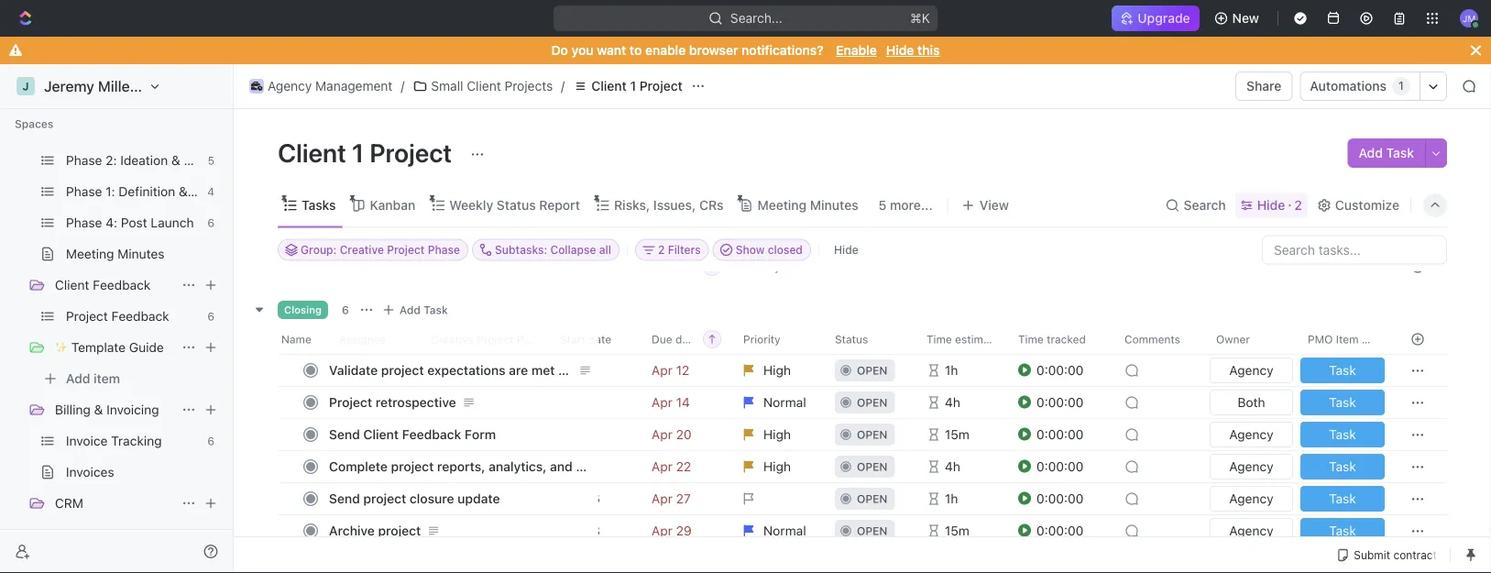 Task type: describe. For each thing, give the bounding box(es) containing it.
complete
[[329, 459, 388, 474]]

form
[[465, 427, 496, 442]]

send for send client feedback form
[[329, 427, 360, 442]]

billing & invoicing
[[55, 402, 159, 417]]

1 agency button from the top
[[1207, 354, 1297, 387]]

due date button for time
[[641, 325, 733, 354]]

5 for 5 more...
[[879, 198, 887, 213]]

hide button
[[827, 239, 866, 261]]

client 1 project inside client 1 project link
[[592, 78, 683, 94]]

to
[[630, 43, 642, 58]]

definition
[[119, 184, 175, 199]]

1 task button from the top
[[1297, 354, 1389, 387]]

client feedback link
[[55, 270, 174, 300]]

1 name from the top
[[281, 260, 312, 273]]

6 for invoice tracking
[[208, 435, 215, 447]]

1 high button from the top
[[733, 354, 824, 387]]

priority button for time
[[733, 325, 824, 354]]

validate project expectations are met with client link
[[325, 357, 621, 384]]

5 for 5
[[208, 154, 215, 167]]

crs
[[700, 198, 724, 213]]

1 pmo item type button from the top
[[1297, 252, 1389, 281]]

2 pmo from the top
[[1308, 333, 1333, 346]]

project for expectations
[[381, 363, 424, 378]]

retrospective
[[376, 395, 456, 410]]

hide for hide 2
[[1258, 198, 1286, 213]]

✨ template guide link
[[55, 333, 174, 362]]

jm
[[1463, 13, 1476, 23]]

project down send project closure update at the bottom left of the page
[[378, 523, 421, 538]]

closing
[[284, 304, 322, 316]]

analytics,
[[489, 459, 547, 474]]

send project closure update link
[[325, 485, 595, 512]]

1 4h button from the top
[[916, 386, 1008, 419]]

start date button for time tracked
[[549, 325, 641, 354]]

enable
[[645, 43, 686, 58]]

project down validate
[[329, 395, 372, 410]]

agency for fifth agency dropdown button from the bottom of the page
[[1230, 363, 1274, 378]]

1h for second 1h dropdown button
[[945, 491, 958, 506]]

3 task button from the top
[[1297, 418, 1389, 451]]

⌘k
[[911, 11, 931, 26]]

feedback for client feedback
[[93, 277, 151, 292]]

6 for phase 4: post launch
[[208, 216, 215, 229]]

3 0:00:00 from the top
[[1037, 427, 1084, 442]]

1h for first 1h dropdown button
[[945, 363, 958, 378]]

5 0:00:00 from the top
[[1037, 491, 1084, 506]]

share button
[[1236, 72, 1293, 101]]

projects
[[505, 78, 553, 94]]

phase 2: ideation & production link
[[66, 146, 249, 175]]

leads link
[[66, 520, 195, 549]]

1 type from the top
[[1362, 260, 1388, 273]]

1 pmo item type from the top
[[1308, 260, 1388, 273]]

show closed
[[736, 243, 803, 256]]

enable
[[836, 43, 877, 58]]

1:
[[106, 184, 115, 199]]

automations
[[1311, 78, 1387, 94]]

1 horizontal spatial 2
[[1295, 198, 1303, 213]]

5 more...
[[879, 198, 933, 213]]

post
[[121, 215, 147, 230]]

1 vertical spatial add
[[400, 303, 421, 316]]

2 vertical spatial status
[[835, 333, 868, 346]]

1 horizontal spatial add task button
[[1348, 138, 1426, 168]]

project retrospective link
[[325, 389, 595, 416]]

validate
[[329, 363, 378, 378]]

0 horizontal spatial 1
[[352, 137, 364, 167]]

2 0:00:00 from the top
[[1037, 395, 1084, 410]]

management
[[315, 78, 393, 94]]

share
[[1247, 78, 1282, 94]]

owner
[[1217, 333, 1251, 346]]

2 pmo item type button from the top
[[1297, 325, 1389, 354]]

filters
[[668, 243, 701, 256]]

2 task button from the top
[[1297, 386, 1389, 419]]

invoices link
[[66, 457, 222, 487]]

owner button
[[1206, 325, 1297, 354]]

meeting minutes for meeting minutes link to the right
[[758, 198, 859, 213]]

priority for time
[[744, 333, 781, 346]]

all
[[599, 243, 612, 256]]

agency inside agency management link
[[268, 78, 312, 94]]

6 0:00:00 from the top
[[1037, 523, 1084, 538]]

comments
[[1125, 333, 1181, 346]]

normal for 2nd normal 'dropdown button'
[[764, 523, 807, 538]]

j
[[22, 80, 29, 93]]

2 agency button from the top
[[1207, 418, 1297, 451]]

project feedback
[[66, 309, 169, 324]]

expectations
[[427, 363, 506, 378]]

complete project reports, analytics, and accounting link
[[325, 453, 644, 480]]

feedback for project feedback
[[111, 309, 169, 324]]

time tracked
[[1019, 333, 1086, 346]]

project down enable
[[640, 78, 683, 94]]

project for reports,
[[391, 459, 434, 474]]

view button
[[956, 184, 1016, 227]]

project inside sidebar navigation
[[66, 309, 108, 324]]

1 vertical spatial status
[[835, 260, 868, 273]]

client right small
[[467, 78, 501, 94]]

2 vertical spatial &
[[94, 402, 103, 417]]

validate project expectations are met with client
[[329, 363, 621, 378]]

client down the 'want'
[[592, 78, 627, 94]]

spaces
[[15, 117, 54, 130]]

Search tasks... text field
[[1263, 236, 1447, 264]]

time for time estimate
[[927, 333, 952, 346]]

start date for pmo
[[560, 260, 612, 273]]

phase 1: definition & onboarding
[[66, 184, 261, 199]]

item for second the pmo item type dropdown button
[[1336, 333, 1359, 346]]

2 filters
[[658, 243, 701, 256]]

1 horizontal spatial meeting minutes link
[[754, 193, 859, 218]]

5 more... button
[[872, 193, 940, 218]]

item for 1st the pmo item type dropdown button from the top
[[1336, 260, 1359, 273]]

ideation
[[120, 153, 168, 168]]

invoicing
[[107, 402, 159, 417]]

send project closure update
[[329, 491, 500, 506]]

1 vertical spatial meeting minutes link
[[66, 239, 222, 269]]

2 due from the top
[[652, 333, 673, 346]]

phase down weekly
[[428, 243, 460, 256]]

show
[[736, 243, 765, 256]]

4 open button from the top
[[824, 450, 916, 483]]

2 filters button
[[635, 239, 709, 261]]

update
[[458, 491, 500, 506]]

send client feedback form link
[[325, 421, 595, 448]]

client inside sidebar navigation
[[55, 277, 89, 292]]

1 due date from the top
[[652, 260, 699, 273]]

sidebar navigation
[[0, 64, 261, 573]]

1 vertical spatial add task button
[[378, 299, 455, 321]]

complete project reports, analytics, and accounting
[[329, 459, 644, 474]]

customize
[[1336, 198, 1400, 213]]

4:
[[106, 215, 117, 230]]

open for third open dropdown button from the top of the page
[[857, 428, 888, 441]]

open for sixth open dropdown button from the top
[[857, 524, 888, 537]]

group: creative project phase
[[301, 243, 460, 256]]

new button
[[1207, 4, 1271, 33]]

production
[[184, 153, 249, 168]]

tracked
[[1047, 333, 1086, 346]]

phase for phase 4: post launch
[[66, 215, 102, 230]]

2 / from the left
[[561, 78, 565, 94]]

0 vertical spatial minutes
[[810, 198, 859, 213]]

you
[[572, 43, 594, 58]]

5 open button from the top
[[824, 482, 916, 515]]

search button
[[1160, 193, 1232, 218]]

are
[[509, 363, 528, 378]]

add item button
[[7, 364, 226, 393]]

business time image
[[251, 82, 262, 91]]

creative
[[340, 243, 384, 256]]

1 open button from the top
[[824, 354, 916, 387]]

hide for hide
[[834, 243, 859, 256]]

1 4h from the top
[[945, 395, 961, 410]]

5 task button from the top
[[1297, 482, 1389, 515]]

invoices
[[66, 464, 114, 479]]

guide
[[129, 340, 164, 355]]

small client projects
[[431, 78, 553, 94]]

client down project retrospective
[[364, 427, 399, 442]]

0 vertical spatial status
[[497, 198, 536, 213]]

billing
[[55, 402, 91, 417]]

2 1h button from the top
[[916, 482, 1008, 515]]

template
[[71, 340, 126, 355]]

5 0:00:00 button from the top
[[1019, 482, 1114, 515]]

client up tasks
[[278, 137, 346, 167]]

2 high button from the top
[[733, 418, 824, 451]]

5 agency button from the top
[[1207, 514, 1297, 547]]

comments button
[[1114, 325, 1206, 354]]

invoice tracking link
[[66, 426, 200, 456]]

6 0:00:00 button from the top
[[1019, 514, 1114, 547]]

client
[[588, 363, 621, 378]]

4 0:00:00 button from the top
[[1019, 450, 1114, 483]]

both
[[1238, 395, 1266, 410]]

archive project link
[[325, 518, 595, 544]]

do
[[551, 43, 568, 58]]

with
[[558, 363, 584, 378]]

2 name button from the top
[[278, 325, 599, 354]]

normal for 2nd normal 'dropdown button' from the bottom of the page
[[764, 395, 807, 410]]

1 due from the top
[[652, 260, 673, 273]]

subtasks: collapse all
[[495, 243, 612, 256]]

agency for fourth agency dropdown button from the bottom of the page
[[1230, 427, 1274, 442]]



Task type: vqa. For each thing, say whether or not it's contained in the screenshot.
analytics,
yes



Task type: locate. For each thing, give the bounding box(es) containing it.
2 name from the top
[[281, 333, 312, 346]]

customize button
[[1312, 193, 1405, 218]]

open
[[857, 364, 888, 377], [857, 396, 888, 409], [857, 428, 888, 441], [857, 460, 888, 473], [857, 492, 888, 505], [857, 524, 888, 537]]

1 vertical spatial normal
[[764, 523, 807, 538]]

phase left 2:
[[66, 153, 102, 168]]

4 0:00:00 from the top
[[1037, 459, 1084, 474]]

priority down show closed dropdown button
[[744, 333, 781, 346]]

0 vertical spatial name
[[281, 260, 312, 273]]

project
[[640, 78, 683, 94], [370, 137, 452, 167], [387, 243, 425, 256], [66, 309, 108, 324], [329, 395, 372, 410]]

time for time tracked
[[1019, 333, 1044, 346]]

1 start from the top
[[560, 260, 586, 273]]

jeremy miller's workspace
[[44, 77, 227, 95]]

item
[[1336, 260, 1359, 273], [1336, 333, 1359, 346]]

pmo item type down search tasks... text field
[[1308, 333, 1388, 346]]

2 15m button from the top
[[916, 514, 1008, 547]]

hide left this
[[886, 43, 914, 58]]

hide
[[886, 43, 914, 58], [1258, 198, 1286, 213], [834, 243, 859, 256]]

2 open from the top
[[857, 396, 888, 409]]

& right billing
[[94, 402, 103, 417]]

0 vertical spatial hide
[[886, 43, 914, 58]]

1 time from the left
[[927, 333, 952, 346]]

start date up with
[[560, 333, 612, 346]]

due date button for pmo
[[641, 252, 733, 281]]

1 vertical spatial start date
[[560, 333, 612, 346]]

project down send client feedback form
[[391, 459, 434, 474]]

subtasks:
[[495, 243, 547, 256]]

meeting minutes link up closed
[[754, 193, 859, 218]]

1 vertical spatial minutes
[[118, 246, 165, 261]]

1 vertical spatial type
[[1362, 333, 1388, 346]]

start date button down report
[[549, 252, 641, 281]]

1 start date from the top
[[560, 260, 612, 273]]

1 normal from the top
[[764, 395, 807, 410]]

2 inside dropdown button
[[658, 243, 665, 256]]

1 0:00:00 button from the top
[[1019, 354, 1114, 387]]

0 vertical spatial due date button
[[641, 252, 733, 281]]

1 open from the top
[[857, 364, 888, 377]]

status button
[[824, 252, 916, 281], [824, 325, 916, 354]]

phase left '1:' on the top of the page
[[66, 184, 102, 199]]

minutes inside sidebar navigation
[[118, 246, 165, 261]]

2 start date button from the top
[[549, 325, 641, 354]]

0 horizontal spatial add task button
[[378, 299, 455, 321]]

agency for 2nd agency dropdown button from the bottom of the page
[[1230, 491, 1274, 506]]

project up project retrospective
[[381, 363, 424, 378]]

start date down collapse
[[560, 260, 612, 273]]

group:
[[301, 243, 337, 256]]

1 horizontal spatial minutes
[[810, 198, 859, 213]]

0 horizontal spatial client 1 project
[[278, 137, 458, 167]]

0 horizontal spatial minutes
[[118, 246, 165, 261]]

browser
[[689, 43, 739, 58]]

1 vertical spatial item
[[1336, 333, 1359, 346]]

start down collapse
[[560, 260, 586, 273]]

feedback
[[93, 277, 151, 292], [111, 309, 169, 324], [402, 427, 461, 442]]

& for ideation
[[171, 153, 180, 168]]

open for 1st open dropdown button
[[857, 364, 888, 377]]

2 open button from the top
[[824, 386, 916, 419]]

name down group: at the left of page
[[281, 260, 312, 273]]

0 vertical spatial meeting minutes
[[758, 198, 859, 213]]

phase 4: post launch
[[66, 215, 194, 230]]

1 vertical spatial 4h
[[945, 459, 961, 474]]

weekly status report link
[[446, 193, 580, 218]]

workspace
[[151, 77, 227, 95]]

1 normal button from the top
[[733, 386, 824, 419]]

4 open from the top
[[857, 460, 888, 473]]

phase for phase 2: ideation & production
[[66, 153, 102, 168]]

3 open from the top
[[857, 428, 888, 441]]

agency management link
[[245, 75, 397, 97]]

5 open from the top
[[857, 492, 888, 505]]

1 vertical spatial 2
[[658, 243, 665, 256]]

1 pmo from the top
[[1308, 260, 1333, 273]]

6 right project feedback link
[[208, 310, 215, 323]]

2 vertical spatial feedback
[[402, 427, 461, 442]]

phase for phase 1: definition & onboarding
[[66, 184, 102, 199]]

0 vertical spatial start date
[[560, 260, 612, 273]]

pmo item type button down search tasks... text field
[[1297, 325, 1389, 354]]

1 vertical spatial 15m button
[[916, 514, 1008, 547]]

15m
[[945, 427, 970, 442], [945, 523, 970, 538]]

tara shultz's workspace, , element
[[17, 77, 35, 95]]

0 vertical spatial pmo
[[1308, 260, 1333, 273]]

priority button down closed
[[733, 325, 824, 354]]

priority button
[[733, 252, 824, 281], [733, 325, 824, 354]]

1 vertical spatial name button
[[278, 325, 599, 354]]

2 priority button from the top
[[733, 325, 824, 354]]

pmo item type button down the customize button
[[1297, 252, 1389, 281]]

add task button
[[1348, 138, 1426, 168], [378, 299, 455, 321]]

1 vertical spatial start
[[560, 333, 586, 346]]

normal button
[[733, 386, 824, 419], [733, 514, 824, 547]]

pmo right owner dropdown button
[[1308, 333, 1333, 346]]

due down 2 filters dropdown button on the top left of page
[[652, 333, 673, 346]]

/ right projects
[[561, 78, 565, 94]]

project up template
[[66, 309, 108, 324]]

15m button
[[916, 418, 1008, 451], [916, 514, 1008, 547]]

1 due date button from the top
[[641, 252, 733, 281]]

project right creative
[[387, 243, 425, 256]]

& for definition
[[179, 184, 188, 199]]

1 right the 'automations'
[[1399, 79, 1404, 92]]

phase left 4:
[[66, 215, 102, 230]]

tracking
[[111, 433, 162, 448]]

send for send project closure update
[[329, 491, 360, 506]]

3 high from the top
[[764, 459, 791, 474]]

more...
[[890, 198, 933, 213]]

start for pmo
[[560, 260, 586, 273]]

6 open from the top
[[857, 524, 888, 537]]

0 horizontal spatial 2
[[658, 243, 665, 256]]

5 inside sidebar navigation
[[208, 154, 215, 167]]

project inside 'link'
[[364, 491, 406, 506]]

3 open button from the top
[[824, 418, 916, 451]]

2 normal from the top
[[764, 523, 807, 538]]

project for closure
[[364, 491, 406, 506]]

add down group: creative project phase
[[400, 303, 421, 316]]

1 vertical spatial pmo item type
[[1308, 333, 1388, 346]]

2 horizontal spatial add
[[1359, 145, 1383, 160]]

add inside 'button'
[[66, 371, 90, 386]]

feedback up 'guide'
[[111, 309, 169, 324]]

item
[[94, 371, 120, 386]]

0 vertical spatial 4h button
[[916, 386, 1008, 419]]

meeting minutes up closed
[[758, 198, 859, 213]]

1 vertical spatial due date button
[[641, 325, 733, 354]]

1 vertical spatial name
[[281, 333, 312, 346]]

2 type from the top
[[1362, 333, 1388, 346]]

time left estimate
[[927, 333, 952, 346]]

0 vertical spatial add task button
[[1348, 138, 1426, 168]]

jm button
[[1455, 4, 1484, 33]]

& right ideation
[[171, 153, 180, 168]]

2 due date button from the top
[[641, 325, 733, 354]]

1 vertical spatial hide
[[1258, 198, 1286, 213]]

hide right closed
[[834, 243, 859, 256]]

1 vertical spatial 1h
[[945, 491, 958, 506]]

0 vertical spatial client 1 project
[[592, 78, 683, 94]]

3 high button from the top
[[733, 450, 824, 483]]

risks, issues, crs link
[[611, 193, 724, 218]]

6
[[208, 216, 215, 229], [342, 303, 349, 316], [208, 310, 215, 323], [208, 435, 215, 447]]

1 vertical spatial high
[[764, 427, 791, 442]]

high for third high dropdown button from the top
[[764, 459, 791, 474]]

0 vertical spatial due
[[652, 260, 673, 273]]

6 task button from the top
[[1297, 514, 1389, 547]]

2 send from the top
[[329, 491, 360, 506]]

0 vertical spatial type
[[1362, 260, 1388, 273]]

high
[[764, 363, 791, 378], [764, 427, 791, 442], [764, 459, 791, 474]]

0 vertical spatial name button
[[278, 252, 599, 281]]

meeting minutes link down the post on the top left
[[66, 239, 222, 269]]

1 priority from the top
[[744, 260, 781, 273]]

project
[[381, 363, 424, 378], [391, 459, 434, 474], [364, 491, 406, 506], [378, 523, 421, 538]]

open for fourth open dropdown button from the top of the page
[[857, 460, 888, 473]]

0 vertical spatial 5
[[208, 154, 215, 167]]

2 priority from the top
[[744, 333, 781, 346]]

1 horizontal spatial time
[[1019, 333, 1044, 346]]

2 start from the top
[[560, 333, 586, 346]]

meeting up closed
[[758, 198, 807, 213]]

2 due date from the top
[[652, 333, 699, 346]]

add task up customize
[[1359, 145, 1415, 160]]

0 vertical spatial pmo item type
[[1308, 260, 1388, 273]]

2 pmo item type from the top
[[1308, 333, 1388, 346]]

new
[[1233, 11, 1260, 26]]

1 horizontal spatial add task
[[1359, 145, 1415, 160]]

6 open button from the top
[[824, 514, 916, 547]]

small client projects link
[[408, 75, 558, 97]]

0 vertical spatial status button
[[824, 252, 916, 281]]

0 vertical spatial high
[[764, 363, 791, 378]]

start up with
[[560, 333, 586, 346]]

4 task button from the top
[[1297, 450, 1389, 483]]

meeting minutes for the bottommost meeting minutes link
[[66, 246, 165, 261]]

2 time from the left
[[1019, 333, 1044, 346]]

closure
[[410, 491, 454, 506]]

4
[[207, 185, 215, 198]]

0 horizontal spatial meeting minutes
[[66, 246, 165, 261]]

client 1 project down "to"
[[592, 78, 683, 94]]

meeting inside sidebar navigation
[[66, 246, 114, 261]]

1 vertical spatial priority
[[744, 333, 781, 346]]

start for time
[[560, 333, 586, 346]]

2 high from the top
[[764, 427, 791, 442]]

0 vertical spatial 2
[[1295, 198, 1303, 213]]

1 horizontal spatial meeting minutes
[[758, 198, 859, 213]]

feedback down retrospective
[[402, 427, 461, 442]]

meeting for meeting minutes link to the right
[[758, 198, 807, 213]]

normal
[[764, 395, 807, 410], [764, 523, 807, 538]]

type down search tasks... text field
[[1362, 333, 1388, 346]]

tasks
[[302, 198, 336, 213]]

1 horizontal spatial 5
[[879, 198, 887, 213]]

due date down 2 filters
[[652, 260, 699, 273]]

high for 2nd high dropdown button from the top
[[764, 427, 791, 442]]

name button up expectations
[[278, 325, 599, 354]]

do you want to enable browser notifications? enable hide this
[[551, 43, 940, 58]]

1 vertical spatial due
[[652, 333, 673, 346]]

1 15m from the top
[[945, 427, 970, 442]]

crm
[[55, 496, 83, 511]]

search...
[[731, 11, 783, 26]]

0 vertical spatial normal
[[764, 395, 807, 410]]

1 down "to"
[[630, 78, 636, 94]]

2 item from the top
[[1336, 333, 1359, 346]]

1 vertical spatial add task
[[400, 303, 448, 316]]

2 4h from the top
[[945, 459, 961, 474]]

& left 4
[[179, 184, 188, 199]]

type
[[1362, 260, 1388, 273], [1362, 333, 1388, 346]]

add task button down group: creative project phase
[[378, 299, 455, 321]]

0 vertical spatial due date
[[652, 260, 699, 273]]

4 agency button from the top
[[1207, 482, 1297, 515]]

name down 'closing' on the left
[[281, 333, 312, 346]]

send inside 'link'
[[329, 491, 360, 506]]

2 vertical spatial add
[[66, 371, 90, 386]]

2 start date from the top
[[560, 333, 612, 346]]

2 left 'filters'
[[658, 243, 665, 256]]

notifications?
[[742, 43, 824, 58]]

add task up expectations
[[400, 303, 448, 316]]

2 horizontal spatial hide
[[1258, 198, 1286, 213]]

0 vertical spatial start
[[560, 260, 586, 273]]

meeting minutes link
[[754, 193, 859, 218], [66, 239, 222, 269]]

report
[[539, 198, 580, 213]]

1 item from the top
[[1336, 260, 1359, 273]]

1 horizontal spatial /
[[561, 78, 565, 94]]

0 horizontal spatial meeting
[[66, 246, 114, 261]]

1 0:00:00 from the top
[[1037, 363, 1084, 378]]

minutes
[[810, 198, 859, 213], [118, 246, 165, 261]]

pmo item type down the customize button
[[1308, 260, 1388, 273]]

0 horizontal spatial time
[[927, 333, 952, 346]]

0 horizontal spatial meeting minutes link
[[66, 239, 222, 269]]

project up archive project
[[364, 491, 406, 506]]

name button down weekly
[[278, 252, 599, 281]]

project up kanban
[[370, 137, 452, 167]]

0 horizontal spatial 5
[[208, 154, 215, 167]]

0 horizontal spatial add
[[66, 371, 90, 386]]

priority for pmo
[[744, 260, 781, 273]]

1 / from the left
[[401, 78, 405, 94]]

1 horizontal spatial 1
[[630, 78, 636, 94]]

hide right search
[[1258, 198, 1286, 213]]

1 high from the top
[[764, 363, 791, 378]]

client feedback
[[55, 277, 151, 292]]

meeting for the bottommost meeting minutes link
[[66, 246, 114, 261]]

1 15m button from the top
[[916, 418, 1008, 451]]

phase 4: post launch link
[[66, 208, 200, 237]]

due down 2 filters
[[652, 260, 673, 273]]

start date for time
[[560, 333, 612, 346]]

reports,
[[437, 459, 485, 474]]

1 status button from the top
[[824, 252, 916, 281]]

add up customize
[[1359, 145, 1383, 160]]

5 left more... at top
[[879, 198, 887, 213]]

status
[[497, 198, 536, 213], [835, 260, 868, 273], [835, 333, 868, 346]]

meeting minutes down 4:
[[66, 246, 165, 261]]

5 up 4
[[208, 154, 215, 167]]

1 vertical spatial pmo
[[1308, 333, 1333, 346]]

item down search tasks... text field
[[1336, 333, 1359, 346]]

1 vertical spatial status button
[[824, 325, 916, 354]]

start date button up client
[[549, 325, 641, 354]]

feedback up project feedback
[[93, 277, 151, 292]]

1 vertical spatial priority button
[[733, 325, 824, 354]]

minutes down the post on the top left
[[118, 246, 165, 261]]

due date button down 'filters'
[[641, 325, 733, 354]]

due date down 2 filters dropdown button on the top left of page
[[652, 333, 699, 346]]

meeting up client feedback
[[66, 246, 114, 261]]

open for fifth open dropdown button
[[857, 492, 888, 505]]

0 vertical spatial item
[[1336, 260, 1359, 273]]

0 vertical spatial send
[[329, 427, 360, 442]]

view button
[[956, 193, 1016, 218]]

1 horizontal spatial hide
[[886, 43, 914, 58]]

6 for project feedback
[[208, 310, 215, 323]]

6 right 'closing' on the left
[[342, 303, 349, 316]]

0 vertical spatial 15m button
[[916, 418, 1008, 451]]

leads
[[66, 527, 101, 542]]

hide inside button
[[834, 243, 859, 256]]

2:
[[106, 153, 117, 168]]

1 1h from the top
[[945, 363, 958, 378]]

search
[[1184, 198, 1226, 213]]

1 send from the top
[[329, 427, 360, 442]]

high for third high dropdown button from the bottom of the page
[[764, 363, 791, 378]]

2 normal button from the top
[[733, 514, 824, 547]]

closed
[[768, 243, 803, 256]]

weekly status report
[[450, 198, 580, 213]]

show closed button
[[713, 239, 811, 261]]

client up project feedback
[[55, 277, 89, 292]]

1 vertical spatial start date button
[[549, 325, 641, 354]]

item down the customize button
[[1336, 260, 1359, 273]]

0 vertical spatial normal button
[[733, 386, 824, 419]]

0 vertical spatial priority
[[744, 260, 781, 273]]

1 vertical spatial 1h button
[[916, 482, 1008, 515]]

start
[[560, 260, 586, 273], [560, 333, 586, 346]]

0 vertical spatial 1h button
[[916, 354, 1008, 387]]

meeting minutes inside sidebar navigation
[[66, 246, 165, 261]]

project feedback link
[[66, 302, 200, 331]]

1 name button from the top
[[278, 252, 599, 281]]

kanban link
[[366, 193, 416, 218]]

1 priority button from the top
[[733, 252, 824, 281]]

1 vertical spatial 4h button
[[916, 450, 1008, 483]]

2 status button from the top
[[824, 325, 916, 354]]

jeremy
[[44, 77, 94, 95]]

2 1h from the top
[[945, 491, 958, 506]]

archive
[[329, 523, 375, 538]]

pmo down the customize button
[[1308, 260, 1333, 273]]

due date button down issues,
[[641, 252, 733, 281]]

1 vertical spatial normal button
[[733, 514, 824, 547]]

2 horizontal spatial 1
[[1399, 79, 1404, 92]]

1 vertical spatial &
[[179, 184, 188, 199]]

add task button up customize
[[1348, 138, 1426, 168]]

6 down 4
[[208, 216, 215, 229]]

start date button for pmo item type
[[549, 252, 641, 281]]

agency management
[[268, 78, 393, 94]]

/
[[401, 78, 405, 94], [561, 78, 565, 94]]

1 1h button from the top
[[916, 354, 1008, 387]]

time left tracked
[[1019, 333, 1044, 346]]

open for fifth open dropdown button from the bottom of the page
[[857, 396, 888, 409]]

0 vertical spatial add task
[[1359, 145, 1415, 160]]

1h
[[945, 363, 958, 378], [945, 491, 958, 506]]

client 1 project up "kanban" "link"
[[278, 137, 458, 167]]

2 vertical spatial hide
[[834, 243, 859, 256]]

2 left the customize button
[[1295, 198, 1303, 213]]

1 start date button from the top
[[549, 252, 641, 281]]

0 vertical spatial priority button
[[733, 252, 824, 281]]

1 vertical spatial 5
[[879, 198, 887, 213]]

2 15m from the top
[[945, 523, 970, 538]]

date
[[589, 260, 612, 273], [676, 260, 699, 273], [589, 333, 612, 346], [676, 333, 699, 346]]

1 down management
[[352, 137, 364, 167]]

1 vertical spatial meeting
[[66, 246, 114, 261]]

0 vertical spatial add
[[1359, 145, 1383, 160]]

invoice tracking
[[66, 433, 162, 448]]

2
[[1295, 198, 1303, 213], [658, 243, 665, 256]]

and
[[550, 459, 573, 474]]

3 0:00:00 button from the top
[[1019, 418, 1114, 451]]

crm link
[[55, 489, 174, 518]]

priority button for pmo
[[733, 252, 824, 281]]

due date button
[[641, 252, 733, 281], [641, 325, 733, 354]]

0 horizontal spatial hide
[[834, 243, 859, 256]]

2 vertical spatial high
[[764, 459, 791, 474]]

add left item
[[66, 371, 90, 386]]

type down customize
[[1362, 260, 1388, 273]]

4h
[[945, 395, 961, 410], [945, 459, 961, 474]]

minutes up hide button
[[810, 198, 859, 213]]

6 up invoices link
[[208, 435, 215, 447]]

agency for 3rd agency dropdown button from the bottom
[[1230, 459, 1274, 474]]

client
[[467, 78, 501, 94], [592, 78, 627, 94], [278, 137, 346, 167], [55, 277, 89, 292], [364, 427, 399, 442]]

send up complete
[[329, 427, 360, 442]]

0 horizontal spatial add task
[[400, 303, 448, 316]]

0 vertical spatial &
[[171, 153, 180, 168]]

0 vertical spatial feedback
[[93, 277, 151, 292]]

small
[[431, 78, 463, 94]]

agency for 1st agency dropdown button from the bottom
[[1230, 523, 1274, 538]]

accounting
[[576, 459, 644, 474]]

task
[[1387, 145, 1415, 160], [424, 303, 448, 316], [1330, 363, 1357, 378], [1330, 395, 1357, 410], [1330, 427, 1357, 442], [1330, 459, 1357, 474], [1330, 491, 1357, 506], [1330, 523, 1357, 538]]

3 agency button from the top
[[1207, 450, 1297, 483]]

5 inside dropdown button
[[879, 198, 887, 213]]

open button
[[824, 354, 916, 387], [824, 386, 916, 419], [824, 418, 916, 451], [824, 450, 916, 483], [824, 482, 916, 515], [824, 514, 916, 547]]

send up archive
[[329, 491, 360, 506]]

0 vertical spatial pmo item type button
[[1297, 252, 1389, 281]]

1 horizontal spatial meeting
[[758, 198, 807, 213]]

/ left small
[[401, 78, 405, 94]]

priority button left hide button
[[733, 252, 824, 281]]

collapse
[[550, 243, 596, 256]]

pmo item type
[[1308, 260, 1388, 273], [1308, 333, 1388, 346]]

2 0:00:00 button from the top
[[1019, 386, 1114, 419]]

priority down show closed
[[744, 260, 781, 273]]

1 vertical spatial pmo item type button
[[1297, 325, 1389, 354]]

2 4h button from the top
[[916, 450, 1008, 483]]



